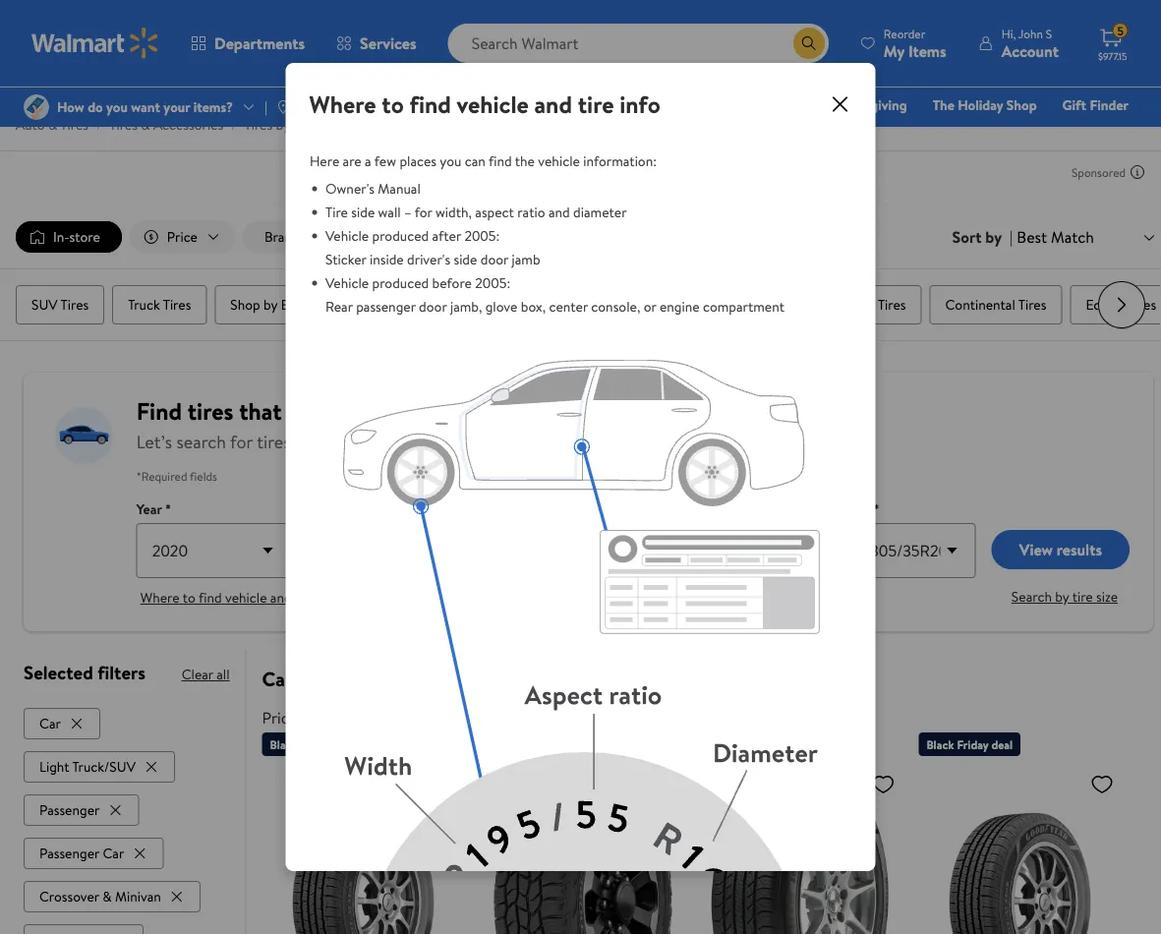 Task type: describe. For each thing, give the bounding box(es) containing it.
selected
[[24, 660, 93, 686]]

passenger
[[356, 297, 415, 316]]

diameter
[[573, 203, 627, 222]]

legal information image
[[464, 710, 480, 726]]

info
[[620, 88, 661, 120]]

tires left in
[[297, 665, 337, 693]]

light truck/suv list item
[[24, 747, 179, 783]]

1 vertical spatial door
[[419, 297, 447, 316]]

1 horizontal spatial fit
[[330, 430, 347, 455]]

black for goodyear reliant all-season 235/65r18 106v all-season tire image
[[270, 736, 298, 753]]

the
[[933, 95, 955, 115]]

2 horizontal spatial &
[[141, 115, 150, 134]]

search by tire size
[[1012, 587, 1118, 606]]

deals link
[[614, 94, 664, 116]]

2 vertical spatial vehicle
[[325, 273, 369, 293]]

by for search by tire size
[[1056, 587, 1070, 606]]

all for the bottom clear all button
[[217, 665, 230, 684]]

sub model *
[[650, 500, 723, 519]]

by for shop by brand
[[264, 295, 278, 314]]

tires right blizzak
[[772, 295, 800, 314]]

black for goodyear reliant all-season 245/60r18 105v all-season tire image
[[927, 736, 955, 753]]

are
[[342, 151, 361, 171]]

car for car tires
[[480, 115, 501, 134]]

places
[[399, 151, 436, 171]]

next slide for chipmodule list image
[[1099, 281, 1146, 329]]

–
[[404, 203, 411, 222]]

view results
[[1020, 539, 1103, 561]]

continental tires link
[[930, 285, 1063, 325]]

registry
[[903, 123, 953, 142]]

close dialog image
[[829, 92, 852, 116]]

tire size *
[[821, 500, 880, 519]]

shop for shop by brand
[[231, 295, 260, 314]]

clear all inside sort and filter section element
[[353, 227, 401, 246]]

shop by size link
[[340, 285, 445, 325]]

tires right the ecopia
[[1129, 295, 1157, 314]]

rear
[[325, 297, 352, 316]]

sort and filter section element
[[0, 206, 1162, 269]]

all terrain tires
[[600, 295, 690, 314]]

1 / from the left
[[96, 115, 102, 134]]

goodyear reliant all-season 245/60r18 105v all-season tire image
[[919, 764, 1122, 934]]

all for the top clear all button
[[388, 227, 401, 246]]

console,
[[591, 297, 640, 316]]

tire for info
[[578, 88, 614, 120]]

1 horizontal spatial that
[[295, 430, 326, 455]]

$977.15
[[1099, 49, 1128, 62]]

0 vertical spatial door
[[480, 250, 508, 269]]

195/65r15
[[468, 295, 529, 314]]

coker
[[839, 295, 875, 314]]

truck
[[128, 295, 160, 314]]

ad disclaimer and feedback for skylinedisplayad image
[[1130, 164, 1146, 180]]

0 horizontal spatial fit
[[288, 395, 312, 427]]

thanksgiving
[[829, 95, 908, 115]]

shop for shop by size
[[355, 295, 385, 314]]

0 vertical spatial that
[[239, 395, 282, 427]]

list containing car
[[24, 704, 230, 934]]

one debit link
[[970, 122, 1054, 143]]

1 vertical spatial tire
[[821, 500, 844, 519]]

walmart+
[[1070, 123, 1129, 142]]

sticker
[[325, 250, 366, 269]]

sponsored
[[1072, 164, 1126, 180]]

1 vertical spatial clear
[[182, 665, 213, 684]]

model
[[676, 500, 713, 519]]

deals
[[622, 95, 655, 115]]

vehicle for information
[[225, 588, 267, 607]]

deal for cooper discoverer all-terrain 275/55r20 117t light truck & suv tire image on the bottom
[[554, 736, 575, 753]]

tires right continental
[[1019, 295, 1047, 314]]

car tires
[[480, 115, 532, 134]]

passenger for passenger car
[[39, 844, 99, 863]]

online
[[414, 707, 456, 729]]

blizzak tires link
[[714, 285, 816, 325]]

jamb
[[511, 250, 540, 269]]

passenger car button
[[24, 838, 164, 869]]

5
[[1118, 22, 1124, 39]]

0 vertical spatial automotive
[[357, 115, 428, 134]]

where to find vehicle and tire info dialog
[[286, 63, 876, 934]]

1 produced from the top
[[372, 226, 429, 245]]

add to favorites list, goodyear reliant all-season 235/65r18 106v all-season tire image
[[434, 772, 458, 797]]

view results button
[[992, 530, 1130, 570]]

blizzak tires
[[730, 295, 800, 314]]

* for tire size *
[[874, 500, 880, 519]]

1 * from the left
[[165, 500, 171, 519]]

let's
[[136, 430, 172, 455]]

auto & tires link
[[16, 115, 88, 134]]

black friday deal for goodyear reliant all-season 235/65r18 106v all-season tire image
[[270, 736, 356, 753]]

clear inside sort and filter section element
[[353, 227, 385, 246]]

suv tires link
[[16, 285, 104, 325]]

auto & tires / tires & accessories / tires by vehicle
[[16, 115, 337, 134]]

and for info
[[535, 88, 572, 120]]

find for where to find vehicle and tire information
[[199, 588, 222, 607]]

terrain
[[618, 295, 659, 314]]

brand
[[281, 295, 316, 314]]

vehicle inside here are a few places you can find the vehicle information: owner's manual tire side wall – for width, aspect ratio and diameter vehicle produced after 2005: sticker inside driver's side door jamb vehicle produced before 2005: rear passenger door jamb, glove box, center console, or engine compartment
[[538, 151, 580, 171]]

& for minivan
[[103, 887, 112, 906]]

0 horizontal spatial clear all
[[182, 665, 230, 684]]

wall
[[378, 203, 400, 222]]

search by tire size button
[[1012, 586, 1122, 608]]

gift
[[1063, 95, 1087, 115]]

vehicle for info
[[457, 88, 529, 120]]

car list item
[[24, 704, 104, 739]]

all terrain tires link
[[584, 285, 706, 325]]

light truck/suv
[[39, 757, 136, 776]]

1 vertical spatial clear all button
[[182, 659, 230, 691]]

tires by vehicle link
[[244, 115, 337, 134]]

store
[[69, 227, 100, 246]]

where for where to find vehicle and tire info
[[309, 88, 376, 120]]

information:
[[583, 151, 657, 171]]

search
[[1012, 587, 1052, 606]]

price when purchased online
[[262, 707, 456, 729]]

1 vertical spatial vehicle
[[325, 226, 369, 245]]

passenger button
[[24, 795, 139, 826]]

where to find vehicle and tire info element
[[309, 177, 852, 319]]

Search search field
[[448, 24, 829, 63]]

fields
[[190, 468, 217, 485]]

195/65r15 tires
[[468, 295, 560, 314]]

aspect
[[475, 203, 514, 222]]

walmart image
[[31, 28, 159, 59]]

search
[[176, 430, 226, 455]]

minivan
[[115, 887, 161, 906]]

2 horizontal spatial shop
[[1007, 95, 1037, 115]]

tire for information
[[295, 588, 316, 607]]

add to favorites list, goodyear assurance outlast 245/60r18 105h all-season tire image
[[872, 772, 895, 797]]

where for where to find vehicle and tire information
[[140, 588, 180, 607]]

deal for goodyear assurance outlast 245/60r18 105h all-season tire image
[[773, 736, 794, 753]]

width,
[[435, 203, 472, 222]]

where to find vehicle and tire information
[[140, 588, 389, 607]]

car tires in automotive tires (145)
[[262, 665, 546, 693]]

results
[[1057, 539, 1103, 561]]

automotive tires
[[357, 115, 459, 134]]

all
[[600, 295, 615, 314]]

deal for goodyear reliant all-season 235/65r18 106v all-season tire image
[[335, 736, 356, 753]]

friday for goodyear reliant all-season 245/60r18 105v all-season tire image
[[957, 736, 989, 753]]

registry link
[[894, 122, 962, 143]]

sort by |
[[953, 226, 1013, 248]]

crossover & minivan
[[39, 887, 161, 906]]

your
[[352, 430, 386, 455]]

suv
[[31, 295, 58, 314]]

0 vertical spatial vehicle
[[293, 115, 337, 134]]

light
[[39, 757, 69, 776]]

truck tires
[[128, 295, 191, 314]]

accessories
[[153, 115, 223, 134]]

passenger list item
[[24, 791, 143, 826]]

Walmart Site-Wide search field
[[448, 24, 829, 63]]

gift finder link
[[1054, 94, 1138, 116]]

coker tires
[[839, 295, 906, 314]]



Task type: vqa. For each thing, say whether or not it's contained in the screenshot.
HISPANIC
no



Task type: locate. For each thing, give the bounding box(es) containing it.
deal for goodyear reliant all-season 245/60r18 105v all-season tire image
[[992, 736, 1013, 753]]

where up filters
[[140, 588, 180, 607]]

3 friday from the left
[[739, 736, 770, 753]]

1 horizontal spatial where
[[309, 88, 376, 120]]

passenger for passenger
[[39, 800, 100, 820]]

0 horizontal spatial tire
[[295, 588, 316, 607]]

applied filters section element
[[24, 660, 146, 686]]

black friday deal for goodyear reliant all-season 245/60r18 105v all-season tire image
[[927, 736, 1013, 753]]

1 horizontal spatial door
[[480, 250, 508, 269]]

0 vertical spatial vehicle
[[457, 88, 529, 120]]

add to favorites list, cooper discoverer all-terrain 275/55r20 117t light truck & suv tire image
[[653, 772, 677, 797]]

automotive up few
[[357, 115, 428, 134]]

box,
[[521, 297, 546, 316]]

list item
[[24, 920, 148, 934]]

1 black from the left
[[270, 736, 298, 753]]

side
[[351, 203, 374, 222], [453, 250, 477, 269]]

car up crossover & minivan list item
[[103, 844, 124, 863]]

1 horizontal spatial shop
[[355, 295, 385, 314]]

shop right rear
[[355, 295, 385, 314]]

1 vertical spatial produced
[[372, 273, 429, 293]]

compartment
[[703, 297, 784, 316]]

& inside button
[[103, 887, 112, 906]]

suv tires
[[31, 295, 89, 314]]

sort
[[953, 226, 982, 248]]

where to find vehicle and tire information button
[[140, 588, 389, 607]]

tire
[[325, 203, 348, 222], [821, 500, 844, 519]]

tires right accessories
[[244, 115, 273, 134]]

2 vertical spatial find
[[199, 588, 222, 607]]

tires left accessories
[[109, 115, 138, 134]]

1 vertical spatial and
[[548, 203, 570, 222]]

tires right auto
[[60, 115, 88, 134]]

0 vertical spatial 2005:
[[464, 226, 499, 245]]

1 horizontal spatial for
[[414, 203, 432, 222]]

tire left information
[[295, 588, 316, 607]]

0 vertical spatial side
[[351, 203, 374, 222]]

car up light
[[39, 714, 61, 733]]

1 vertical spatial automotive
[[363, 665, 464, 693]]

ecopia
[[1086, 295, 1126, 314]]

sub
[[650, 500, 672, 519]]

shop up "debit"
[[1007, 95, 1037, 115]]

add to favorites list, goodyear reliant all-season 245/60r18 105v all-season tire image
[[1091, 772, 1114, 797]]

1 friday from the left
[[301, 736, 332, 753]]

black friday deal for cooper discoverer all-terrain 275/55r20 117t light truck & suv tire image on the bottom
[[489, 736, 575, 753]]

where up are
[[309, 88, 376, 120]]

1 passenger from the top
[[39, 800, 100, 820]]

produced up shop by size at the left top
[[372, 273, 429, 293]]

to inside where to find vehicle and tire info dialog
[[382, 88, 404, 120]]

vehicle
[[457, 88, 529, 120], [538, 151, 580, 171], [225, 588, 267, 607]]

friday
[[301, 736, 332, 753], [520, 736, 551, 753], [739, 736, 770, 753], [957, 736, 989, 753]]

1 vertical spatial side
[[453, 250, 477, 269]]

tires right or
[[662, 295, 690, 314]]

0 vertical spatial where
[[309, 88, 376, 120]]

0 vertical spatial produced
[[372, 226, 429, 245]]

cooper discoverer all-terrain 275/55r20 117t light truck & suv tire image
[[481, 764, 684, 934]]

1 horizontal spatial find
[[410, 88, 451, 120]]

truck/suv
[[72, 757, 136, 776]]

1 horizontal spatial /
[[231, 115, 237, 134]]

the holiday shop
[[933, 95, 1037, 115]]

1 vertical spatial find
[[488, 151, 512, 171]]

tires up "you"
[[431, 115, 459, 134]]

owner's
[[325, 179, 374, 198]]

few
[[374, 151, 396, 171]]

0 horizontal spatial vehicle
[[225, 588, 267, 607]]

black friday deal
[[270, 736, 356, 753], [489, 736, 575, 753], [708, 736, 794, 753], [927, 736, 1013, 753]]

1 black friday deal from the left
[[270, 736, 356, 753]]

for inside find tires that fit let's search for tires that fit your vehicle.
[[230, 430, 253, 455]]

car tires link
[[480, 115, 532, 134]]

0 vertical spatial clear all
[[353, 227, 401, 246]]

passenger up crossover
[[39, 844, 99, 863]]

0 vertical spatial and
[[535, 88, 572, 120]]

3 black friday deal from the left
[[708, 736, 794, 753]]

0 horizontal spatial shop
[[231, 295, 260, 314]]

2 friday from the left
[[520, 736, 551, 753]]

clear all button down manual
[[345, 221, 409, 253]]

shop left brand
[[231, 295, 260, 314]]

all inside sort and filter section element
[[388, 227, 401, 246]]

crossover
[[39, 887, 99, 906]]

tire left size
[[1073, 587, 1093, 606]]

where inside dialog
[[309, 88, 376, 120]]

2 deal from the left
[[554, 736, 575, 753]]

by inside shop by size link
[[389, 295, 403, 314]]

/ right auto & tires link
[[96, 115, 102, 134]]

/
[[96, 115, 102, 134], [231, 115, 237, 134]]

clear up inside
[[353, 227, 385, 246]]

0 horizontal spatial for
[[230, 430, 253, 455]]

0 horizontal spatial all
[[217, 665, 230, 684]]

3 deal from the left
[[773, 736, 794, 753]]

by inside 'shop by brand' "link"
[[264, 295, 278, 314]]

black for goodyear assurance outlast 245/60r18 105h all-season tire image
[[708, 736, 736, 753]]

1 vertical spatial fit
[[330, 430, 347, 455]]

the tire side wall contains a combination of numbers, letters and symbols that provide information about the tire. after the initial letter p, then the tire width is shown, followed by a slash symbol, and then the aspect ratio. finally there is a letter r, followed by the diameter. image
[[309, 360, 852, 934]]

0 vertical spatial size
[[406, 295, 429, 314]]

1 horizontal spatial &
[[103, 887, 112, 906]]

produced down –
[[372, 226, 429, 245]]

0 horizontal spatial side
[[351, 203, 374, 222]]

0 vertical spatial to
[[382, 88, 404, 120]]

* for sub model *
[[717, 500, 723, 519]]

1 horizontal spatial side
[[453, 250, 477, 269]]

the holiday shop link
[[924, 94, 1046, 116]]

all down where to find vehicle and tire information button
[[217, 665, 230, 684]]

shop inside "link"
[[231, 295, 260, 314]]

by inside search by tire size button
[[1056, 587, 1070, 606]]

1 horizontal spatial clear all button
[[345, 221, 409, 253]]

find tires that fit let's search for tires that fit your vehicle.
[[136, 395, 447, 455]]

tires up the
[[504, 115, 532, 134]]

car for car
[[39, 714, 61, 733]]

you
[[439, 151, 461, 171]]

*
[[165, 500, 171, 519], [717, 500, 723, 519], [874, 500, 880, 519]]

1 vertical spatial vehicle
[[538, 151, 580, 171]]

1 horizontal spatial all
[[388, 227, 401, 246]]

1 vertical spatial passenger
[[39, 844, 99, 863]]

1 horizontal spatial tire
[[578, 88, 614, 120]]

purchased
[[341, 707, 411, 729]]

car button
[[24, 708, 100, 739]]

can
[[464, 151, 485, 171]]

car inside button
[[103, 844, 124, 863]]

fashion link
[[823, 122, 886, 143]]

& for tires
[[48, 115, 57, 134]]

1 vertical spatial clear all
[[182, 665, 230, 684]]

size
[[1097, 587, 1118, 606]]

for right –
[[414, 203, 432, 222]]

0 horizontal spatial tire
[[325, 203, 348, 222]]

1 deal from the left
[[335, 736, 356, 753]]

truck tires link
[[112, 285, 207, 325]]

2 horizontal spatial vehicle
[[538, 151, 580, 171]]

|
[[1010, 226, 1013, 248]]

door down before
[[419, 297, 447, 316]]

tire inside here are a few places you can find the vehicle information: owner's manual tire side wall – for width, aspect ratio and diameter vehicle produced after 2005: sticker inside driver's side door jamb vehicle produced before 2005: rear passenger door jamb, glove box, center console, or engine compartment
[[325, 203, 348, 222]]

2 * from the left
[[717, 500, 723, 519]]

friday for goodyear reliant all-season 235/65r18 106v all-season tire image
[[301, 736, 332, 753]]

car inside button
[[39, 714, 61, 733]]

4 friday from the left
[[957, 736, 989, 753]]

tires right suv
[[61, 295, 89, 314]]

deal
[[335, 736, 356, 753], [554, 736, 575, 753], [773, 736, 794, 753], [992, 736, 1013, 753]]

black friday deal for goodyear assurance outlast 245/60r18 105h all-season tire image
[[708, 736, 794, 753]]

and inside here are a few places you can find the vehicle information: owner's manual tire side wall – for width, aspect ratio and diameter vehicle produced after 2005: sticker inside driver's side door jamb vehicle produced before 2005: rear passenger door jamb, glove box, center console, or engine compartment
[[548, 203, 570, 222]]

2 produced from the top
[[372, 273, 429, 293]]

passenger car
[[39, 844, 124, 863]]

1 horizontal spatial tires
[[257, 430, 291, 455]]

side left wall
[[351, 203, 374, 222]]

2 horizontal spatial *
[[874, 500, 880, 519]]

list
[[24, 704, 230, 934]]

0 horizontal spatial size
[[406, 295, 429, 314]]

2 vertical spatial and
[[270, 588, 292, 607]]

for right the search
[[230, 430, 253, 455]]

clear all up inside
[[353, 227, 401, 246]]

by for shop by size
[[389, 295, 403, 314]]

/ right accessories
[[231, 115, 237, 134]]

1 vertical spatial tires
[[257, 430, 291, 455]]

fit
[[288, 395, 312, 427], [330, 430, 347, 455]]

black for cooper discoverer all-terrain 275/55r20 117t light truck & suv tire image on the bottom
[[489, 736, 517, 753]]

1 vertical spatial 2005:
[[475, 273, 510, 293]]

vehicle down sticker in the left of the page
[[325, 273, 369, 293]]

tires right glove at the top
[[532, 295, 560, 314]]

tires right 'coker'
[[878, 295, 906, 314]]

2 horizontal spatial find
[[488, 151, 512, 171]]

2 horizontal spatial tire
[[1073, 587, 1093, 606]]

shop by size
[[355, 295, 429, 314]]

manual
[[378, 179, 420, 198]]

0 vertical spatial clear
[[353, 227, 385, 246]]

0 vertical spatial find
[[410, 88, 451, 120]]

0 horizontal spatial /
[[96, 115, 102, 134]]

& left minivan
[[103, 887, 112, 906]]

door left jamb
[[480, 250, 508, 269]]

crossover & minivan list item
[[24, 877, 204, 913]]

to for where to find vehicle and tire info
[[382, 88, 404, 120]]

view
[[1020, 539, 1053, 561]]

tires left (145)
[[468, 665, 509, 693]]

ecopia tires link
[[1071, 285, 1162, 325]]

when
[[301, 707, 337, 729]]

1 vertical spatial that
[[295, 430, 326, 455]]

0 horizontal spatial clear
[[182, 665, 213, 684]]

4 deal from the left
[[992, 736, 1013, 753]]

2 vertical spatial vehicle
[[225, 588, 267, 607]]

by
[[276, 115, 290, 134], [986, 226, 1002, 248], [264, 295, 278, 314], [389, 295, 403, 314], [1056, 587, 1070, 606]]

0 vertical spatial all
[[388, 227, 401, 246]]

& left accessories
[[141, 115, 150, 134]]

friday for goodyear assurance outlast 245/60r18 105h all-season tire image
[[739, 736, 770, 753]]

1 vertical spatial size
[[847, 500, 871, 519]]

& right auto
[[48, 115, 57, 134]]

goodyear assurance outlast 245/60r18 105h all-season tire image
[[700, 764, 903, 934]]

tire left deals at top
[[578, 88, 614, 120]]

where to find vehicle and tire info
[[309, 88, 661, 120]]

1 horizontal spatial size
[[847, 500, 871, 519]]

continental
[[946, 295, 1016, 314]]

selected filters
[[24, 660, 146, 686]]

driver's
[[407, 250, 450, 269]]

2005: down aspect
[[464, 226, 499, 245]]

2005: up 195/65r15
[[475, 273, 510, 293]]

4 black from the left
[[927, 736, 955, 753]]

a
[[365, 151, 371, 171]]

friday for cooper discoverer all-terrain 275/55r20 117t light truck & suv tire image on the bottom
[[520, 736, 551, 753]]

2 black friday deal from the left
[[489, 736, 575, 753]]

side up before
[[453, 250, 477, 269]]

0 vertical spatial clear all button
[[345, 221, 409, 253]]

2 black from the left
[[489, 736, 517, 753]]

0 horizontal spatial where
[[140, 588, 180, 607]]

and right car tires link
[[535, 88, 572, 120]]

glove
[[485, 297, 517, 316]]

clear all right filters
[[182, 665, 230, 684]]

1 vertical spatial for
[[230, 430, 253, 455]]

0 vertical spatial for
[[414, 203, 432, 222]]

0 horizontal spatial tires
[[188, 395, 233, 427]]

crossover & minivan button
[[24, 881, 201, 913]]

tires up the search
[[188, 395, 233, 427]]

3 black from the left
[[708, 736, 736, 753]]

0 vertical spatial fit
[[288, 395, 312, 427]]

1 vertical spatial all
[[217, 665, 230, 684]]

2 / from the left
[[231, 115, 237, 134]]

0 horizontal spatial &
[[48, 115, 57, 134]]

0 horizontal spatial to
[[183, 588, 196, 607]]

for inside here are a few places you can find the vehicle information: owner's manual tire side wall – for width, aspect ratio and diameter vehicle produced after 2005: sticker inside driver's side door jamb vehicle produced before 2005: rear passenger door jamb, glove box, center console, or engine compartment
[[414, 203, 432, 222]]

where
[[309, 88, 376, 120], [140, 588, 180, 607]]

goodyear reliant all-season 235/65r18 106v all-season tire image
[[262, 764, 465, 934]]

passenger
[[39, 800, 100, 820], [39, 844, 99, 863]]

ecopia tires
[[1086, 295, 1157, 314]]

1 horizontal spatial clear
[[353, 227, 385, 246]]

2 passenger from the top
[[39, 844, 99, 863]]

1 horizontal spatial vehicle
[[457, 88, 529, 120]]

vehicle
[[293, 115, 337, 134], [325, 226, 369, 245], [325, 273, 369, 293]]

tire inside button
[[1073, 587, 1093, 606]]

all up inside
[[388, 227, 401, 246]]

find for where to find vehicle and tire info
[[410, 88, 451, 120]]

1 horizontal spatial tire
[[821, 500, 844, 519]]

door
[[480, 250, 508, 269], [419, 297, 447, 316]]

car for car tires in automotive tires (145)
[[262, 665, 292, 693]]

automotive up online
[[363, 665, 464, 693]]

vehicle.
[[390, 430, 447, 455]]

0 horizontal spatial door
[[419, 297, 447, 316]]

car up can
[[480, 115, 501, 134]]

for
[[414, 203, 432, 222], [230, 430, 253, 455]]

tire
[[578, 88, 614, 120], [1073, 587, 1093, 606], [295, 588, 316, 607]]

car
[[480, 115, 501, 134], [262, 665, 292, 693], [39, 714, 61, 733], [103, 844, 124, 863]]

passenger car list item
[[24, 834, 168, 869]]

0 vertical spatial passenger
[[39, 800, 100, 820]]

in-
[[53, 227, 69, 246]]

and for information
[[270, 588, 292, 607]]

clear right filters
[[182, 665, 213, 684]]

shop by brand link
[[215, 285, 332, 325]]

coker tires link
[[824, 285, 922, 325]]

one
[[978, 123, 1008, 142]]

tires right the search
[[257, 430, 291, 455]]

vehicle up sticker in the left of the page
[[325, 226, 369, 245]]

0 horizontal spatial *
[[165, 500, 171, 519]]

1 horizontal spatial clear all
[[353, 227, 401, 246]]

0 vertical spatial tires
[[188, 395, 233, 427]]

by inside sort and filter section element
[[986, 226, 1002, 248]]

1 horizontal spatial to
[[382, 88, 404, 120]]

inside
[[369, 250, 403, 269]]

to for where to find vehicle and tire information
[[183, 588, 196, 607]]

and right ratio
[[548, 203, 570, 222]]

1 vertical spatial to
[[183, 588, 196, 607]]

here are a few places you can find the vehicle information: owner's manual tire side wall – for width, aspect ratio and diameter vehicle produced after 2005: sticker inside driver's side door jamb vehicle produced before 2005: rear passenger door jamb, glove box, center console, or engine compartment
[[309, 151, 784, 316]]

4 black friday deal from the left
[[927, 736, 1013, 753]]

passenger up passenger car
[[39, 800, 100, 820]]

vehicle type: car and truck image
[[55, 404, 113, 467]]

clear all button right filters
[[182, 659, 230, 691]]

holiday
[[958, 95, 1004, 115]]

fashion
[[831, 123, 877, 142]]

all
[[388, 227, 401, 246], [217, 665, 230, 684]]

and left information
[[270, 588, 292, 607]]

0 horizontal spatial find
[[199, 588, 222, 607]]

1 horizontal spatial *
[[717, 500, 723, 519]]

one debit
[[978, 123, 1045, 142]]

0 vertical spatial tire
[[325, 203, 348, 222]]

0 horizontal spatial clear all button
[[182, 659, 230, 691]]

or
[[643, 297, 656, 316]]

tires right truck
[[163, 295, 191, 314]]

195/65r15 tires link
[[453, 285, 576, 325]]

0 horizontal spatial that
[[239, 395, 282, 427]]

car up price
[[262, 665, 292, 693]]

filters
[[98, 660, 146, 686]]

here
[[309, 151, 339, 171]]

vehicle up here on the left of the page
[[293, 115, 337, 134]]

3 * from the left
[[874, 500, 880, 519]]

information
[[319, 588, 389, 607]]

find inside here are a few places you can find the vehicle information: owner's manual tire side wall – for width, aspect ratio and diameter vehicle produced after 2005: sticker inside driver's side door jamb vehicle produced before 2005: rear passenger door jamb, glove box, center console, or engine compartment
[[488, 151, 512, 171]]

tire inside dialog
[[578, 88, 614, 120]]

1 vertical spatial where
[[140, 588, 180, 607]]

auto
[[16, 115, 45, 134]]

debit
[[1011, 123, 1045, 142]]

continental tires
[[946, 295, 1047, 314]]

automotive tires link
[[357, 115, 459, 134]]

by for sort by |
[[986, 226, 1002, 248]]

in-store
[[53, 227, 100, 246]]



